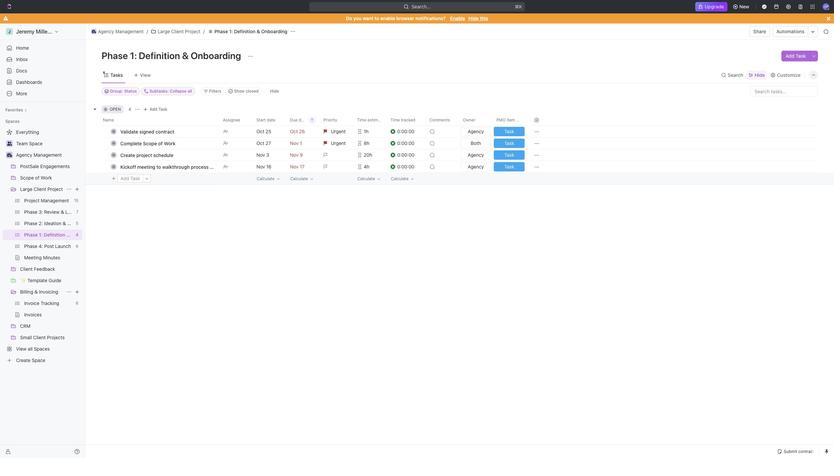 Task type: describe. For each thing, give the bounding box(es) containing it.
0 vertical spatial phase 1: definition & onboarding
[[215, 29, 288, 34]]

create space
[[16, 357, 45, 363]]

favorites
[[5, 107, 23, 112]]

with
[[210, 164, 219, 170]]

space for team space
[[29, 141, 43, 146]]

upgrade
[[706, 4, 725, 9]]

billing
[[20, 289, 33, 295]]

0 vertical spatial 1:
[[229, 29, 233, 34]]

0:00:00 button for 20h
[[391, 149, 426, 161]]

type
[[517, 117, 526, 122]]

agency button for 4h
[[460, 161, 493, 173]]

4:
[[39, 243, 43, 249]]

billing & invoicing
[[20, 289, 58, 295]]

0 horizontal spatial project
[[24, 198, 40, 203]]

phase for 4
[[24, 232, 38, 238]]

jeremy miller's workspace, , element
[[6, 28, 13, 35]]

launch inside "link"
[[65, 209, 81, 215]]

20h
[[364, 152, 373, 158]]

phase 3: review & launch link
[[24, 207, 81, 217]]

priority button
[[320, 115, 353, 126]]

jeremy
[[16, 29, 35, 35]]

date for due date
[[299, 117, 307, 122]]

phase 1: definition & onboarding inside sidebar navigation
[[24, 232, 97, 238]]

jm button
[[822, 1, 832, 12]]

meeting minutes link
[[24, 252, 81, 263]]

agency management inside sidebar navigation
[[16, 152, 62, 158]]

validate
[[120, 129, 138, 134]]

time estimate
[[357, 117, 384, 122]]

kickoff meeting to walkthrough process with client link
[[119, 162, 233, 172]]

small client projects link
[[20, 332, 81, 343]]

do
[[346, 15, 353, 21]]

0 vertical spatial project
[[185, 29, 201, 34]]

4 calculate button from the left
[[387, 173, 420, 185]]

template
[[27, 278, 47, 283]]

both
[[471, 140, 481, 146]]

1 horizontal spatial of
[[158, 140, 163, 146]]

1 horizontal spatial agency management
[[98, 29, 144, 34]]

minutes
[[43, 255, 60, 260]]

comments button
[[426, 115, 459, 126]]

you
[[354, 15, 362, 21]]

sidebar navigation
[[0, 23, 97, 458]]

inbox link
[[3, 54, 83, 65]]

client inside client feedback link
[[20, 266, 33, 272]]

post
[[44, 243, 54, 249]]

phase 2: ideation & production link
[[24, 218, 91, 229]]

share
[[754, 29, 767, 34]]

subtasks: collapse all
[[150, 89, 192, 94]]

0 vertical spatial management
[[115, 29, 144, 34]]

pmo
[[497, 117, 506, 122]]

due date button
[[286, 115, 320, 126]]

meeting
[[24, 255, 42, 260]]

projects
[[47, 335, 65, 340]]

home link
[[3, 43, 83, 53]]

large client project inside tree
[[20, 186, 63, 192]]

customize
[[778, 72, 801, 78]]

hide inside button
[[270, 89, 279, 94]]

enable
[[451, 15, 466, 21]]

1 vertical spatial phase 1: definition & onboarding
[[102, 50, 243, 61]]

1 horizontal spatial to
[[375, 15, 379, 21]]

postsale engagements
[[20, 163, 70, 169]]

1 vertical spatial agency management link
[[16, 150, 81, 160]]

invoices link
[[24, 309, 81, 320]]

validate signed contract link
[[119, 127, 218, 136]]

more
[[16, 91, 27, 96]]

1 horizontal spatial onboarding
[[191, 50, 241, 61]]

1 horizontal spatial 4
[[129, 107, 131, 112]]

want
[[363, 15, 374, 21]]

kickoff meeting to walkthrough process with client
[[120, 164, 233, 170]]

postsale
[[20, 163, 39, 169]]

more button
[[3, 88, 83, 99]]

5
[[76, 221, 79, 226]]

urgent for 8h
[[331, 140, 346, 146]]

pmo item type
[[497, 117, 526, 122]]

2 calculate button from the left
[[286, 173, 320, 185]]

1 vertical spatial project
[[47, 186, 63, 192]]

urgent button for 1h
[[320, 126, 353, 138]]

agency for create project schedule
[[468, 152, 484, 158]]

enable
[[381, 15, 396, 21]]

engagements
[[40, 163, 70, 169]]

invoicing
[[39, 289, 58, 295]]

billing & invoicing link
[[20, 287, 64, 297]]

jeremy miller's workspace
[[16, 29, 83, 35]]

inbox
[[16, 56, 28, 62]]

name
[[103, 117, 114, 122]]

postsale engagements link
[[20, 161, 81, 172]]

6 for phase 4: post launch
[[76, 244, 79, 249]]

customize button
[[769, 70, 803, 80]]

client
[[221, 164, 233, 170]]

status
[[124, 89, 137, 94]]

scope inside tree
[[20, 175, 34, 181]]

date for start date
[[267, 117, 276, 122]]

add task for add task button to the top
[[786, 53, 807, 59]]

1h button
[[353, 126, 387, 138]]

urgent button for 8h
[[320, 137, 353, 149]]

invoice tracking link
[[24, 298, 73, 309]]

jm
[[824, 4, 829, 8]]

0:00:00 for 8h
[[398, 140, 415, 146]]

2 horizontal spatial onboarding
[[262, 29, 288, 34]]

1 vertical spatial add task button
[[142, 105, 170, 113]]

hide button
[[268, 87, 282, 95]]

feedback
[[34, 266, 55, 272]]

1 vertical spatial 1:
[[130, 50, 137, 61]]

invoices
[[24, 312, 42, 317]]

urgent for 1h
[[331, 129, 346, 134]]

1 vertical spatial add
[[150, 107, 158, 112]]

Search tasks... text field
[[751, 86, 819, 96]]

1 vertical spatial large client project link
[[20, 184, 64, 195]]

15
[[74, 198, 79, 203]]

team space
[[16, 141, 43, 146]]

task button for 8h
[[493, 137, 527, 149]]

show closed button
[[226, 87, 262, 95]]

client inside small client projects link
[[33, 335, 46, 340]]

new
[[740, 4, 750, 9]]

0 vertical spatial work
[[164, 140, 176, 146]]

add for add task button to the top
[[786, 53, 795, 59]]

agency for validate signed contract
[[468, 129, 484, 134]]

scope of work
[[20, 175, 52, 181]]

phase for 5
[[24, 220, 37, 226]]

share button
[[750, 26, 771, 37]]

meeting minutes
[[24, 255, 60, 260]]

add for the bottommost add task button
[[120, 175, 129, 181]]

subtasks:
[[150, 89, 169, 94]]

do you want to enable browser notifications? enable hide this
[[346, 15, 489, 21]]

⌘k
[[515, 4, 523, 9]]

both button
[[460, 137, 493, 149]]

1 horizontal spatial add task
[[150, 107, 168, 112]]



Task type: locate. For each thing, give the bounding box(es) containing it.
1 vertical spatial large client project
[[20, 186, 63, 192]]

20h button
[[353, 149, 387, 161]]

4 0:00:00 button from the top
[[391, 161, 426, 173]]

0 vertical spatial definition
[[234, 29, 256, 34]]

this
[[480, 15, 489, 21]]

1 vertical spatial space
[[32, 357, 45, 363]]

4 calculate from the left
[[391, 176, 409, 181]]

0 vertical spatial large client project
[[158, 29, 201, 34]]

&
[[257, 29, 260, 34], [182, 50, 189, 61], [61, 209, 64, 215], [63, 220, 66, 226], [66, 232, 70, 238], [34, 289, 38, 295]]

1 vertical spatial 6
[[76, 301, 79, 306]]

task button for 20h
[[493, 149, 527, 161]]

3 calculate button from the left
[[353, 173, 387, 185]]

tree inside sidebar navigation
[[3, 127, 97, 366]]

all up the create space
[[28, 346, 33, 352]]

1 vertical spatial management
[[34, 152, 62, 158]]

show closed
[[234, 89, 259, 94]]

1 vertical spatial definition
[[139, 50, 180, 61]]

2 0:00:00 from the top
[[398, 140, 415, 146]]

1 horizontal spatial date
[[299, 117, 307, 122]]

small
[[20, 335, 32, 340]]

new button
[[731, 1, 754, 12]]

management for bottom agency management link
[[34, 152, 62, 158]]

create down "view all spaces"
[[16, 357, 31, 363]]

of inside tree
[[35, 175, 39, 181]]

3 calculate from the left
[[358, 176, 375, 181]]

4 inside tree
[[76, 232, 79, 237]]

validate signed contract
[[120, 129, 174, 134]]

show
[[234, 89, 245, 94]]

urgent button down priority dropdown button
[[320, 137, 353, 149]]

0 horizontal spatial agency management link
[[16, 150, 81, 160]]

1 calculate from the left
[[257, 176, 275, 181]]

schedule
[[153, 152, 174, 158]]

view inside tree
[[16, 346, 27, 352]]

calculate for 1st calculate dropdown button from right
[[391, 176, 409, 181]]

small client projects
[[20, 335, 65, 340]]

add up 'name' dropdown button
[[150, 107, 158, 112]]

large client project link
[[149, 28, 202, 36], [20, 184, 64, 195]]

0 horizontal spatial /
[[147, 29, 148, 34]]

/
[[147, 29, 148, 34], [204, 29, 205, 34]]

time up 1h
[[357, 117, 367, 122]]

workspace
[[55, 29, 83, 35]]

hide left this
[[469, 15, 479, 21]]

1 6 from the top
[[76, 244, 79, 249]]

1 horizontal spatial hide
[[469, 15, 479, 21]]

3 0:00:00 from the top
[[398, 152, 415, 158]]

hide right the search
[[755, 72, 766, 78]]

1 vertical spatial add task
[[150, 107, 168, 112]]

2 vertical spatial project
[[24, 198, 40, 203]]

✨ template guide link
[[20, 275, 81, 286]]

1 vertical spatial large
[[20, 186, 32, 192]]

create up kickoff
[[120, 152, 135, 158]]

2 urgent button from the top
[[320, 137, 353, 149]]

phase inside "link"
[[24, 209, 37, 215]]

add task button up 'name' dropdown button
[[142, 105, 170, 113]]

0:00:00 button for 4h
[[391, 161, 426, 173]]

2 vertical spatial add task button
[[117, 175, 143, 183]]

0 horizontal spatial agency management
[[16, 152, 62, 158]]

2 calculate from the left
[[291, 176, 308, 181]]

0 horizontal spatial large
[[20, 186, 32, 192]]

view for view
[[140, 72, 151, 78]]

0 vertical spatial to
[[375, 15, 379, 21]]

1 vertical spatial view
[[16, 346, 27, 352]]

add up customize
[[786, 53, 795, 59]]

✨ template guide
[[20, 278, 61, 283]]

2 horizontal spatial 1:
[[229, 29, 233, 34]]

0 vertical spatial scope
[[143, 140, 157, 146]]

create for create project schedule
[[120, 152, 135, 158]]

2 vertical spatial add task
[[120, 175, 140, 181]]

0 vertical spatial agency management link
[[90, 28, 145, 36]]

1 urgent button from the top
[[320, 126, 353, 138]]

tree containing everything
[[3, 127, 97, 366]]

0 vertical spatial large client project link
[[149, 28, 202, 36]]

phase 1: definition & onboarding
[[215, 29, 288, 34], [102, 50, 243, 61], [24, 232, 97, 238]]

1 horizontal spatial scope
[[143, 140, 157, 146]]

meeting
[[137, 164, 155, 170]]

phase 4: post launch link
[[24, 241, 73, 252]]

user group image
[[7, 142, 12, 146]]

to right meeting
[[157, 164, 161, 170]]

0 vertical spatial phase 1: definition & onboarding link
[[206, 28, 289, 36]]

task button for 1h
[[493, 126, 527, 138]]

project management link
[[24, 195, 71, 206]]

production
[[67, 220, 91, 226]]

dashboards
[[16, 79, 42, 85]]

agency management up postsale engagements
[[16, 152, 62, 158]]

task button
[[493, 126, 527, 138], [493, 137, 527, 149], [493, 149, 527, 161], [493, 161, 527, 173]]

project
[[137, 152, 152, 158]]

space down everything link
[[29, 141, 43, 146]]

of up schedule at the top
[[158, 140, 163, 146]]

0 vertical spatial add
[[786, 53, 795, 59]]

0 horizontal spatial add task
[[120, 175, 140, 181]]

create
[[120, 152, 135, 158], [16, 357, 31, 363]]

tracked
[[401, 117, 416, 122]]

0:00:00 button for 8h
[[391, 137, 426, 149]]

1 task button from the top
[[493, 126, 527, 138]]

date
[[267, 117, 276, 122], [299, 117, 307, 122]]

assignee button
[[219, 115, 253, 126]]

0 vertical spatial agency management
[[98, 29, 144, 34]]

work inside tree
[[41, 175, 52, 181]]

due date
[[290, 117, 307, 122]]

add task up 'name' dropdown button
[[150, 107, 168, 112]]

scope
[[143, 140, 157, 146], [20, 175, 34, 181]]

1 vertical spatial all
[[28, 346, 33, 352]]

1 calculate button from the left
[[253, 173, 286, 185]]

task
[[797, 53, 807, 59], [159, 107, 168, 112], [505, 129, 515, 134], [505, 140, 515, 146], [505, 152, 515, 158], [505, 164, 515, 169], [130, 175, 140, 181]]

1 vertical spatial to
[[157, 164, 161, 170]]

calculate for second calculate dropdown button from left
[[291, 176, 308, 181]]

phase for 6
[[24, 243, 37, 249]]

add task button up customize
[[782, 51, 811, 61]]

launch down 15
[[65, 209, 81, 215]]

6 up invoices link
[[76, 301, 79, 306]]

0 vertical spatial large
[[158, 29, 170, 34]]

notifications?
[[416, 15, 446, 21]]

2 vertical spatial add
[[120, 175, 129, 181]]

2 0:00:00 button from the top
[[391, 137, 426, 149]]

0 horizontal spatial work
[[41, 175, 52, 181]]

spaces down small client projects at the bottom left of the page
[[34, 346, 50, 352]]

0 horizontal spatial 1:
[[39, 232, 43, 238]]

time for time tracked
[[391, 117, 400, 122]]

launch right post
[[55, 243, 71, 249]]

2 horizontal spatial add
[[786, 53, 795, 59]]

all inside view all spaces link
[[28, 346, 33, 352]]

time left the "tracked"
[[391, 117, 400, 122]]

2 horizontal spatial definition
[[234, 29, 256, 34]]

2 agency button from the top
[[460, 149, 493, 161]]

1 date from the left
[[267, 117, 276, 122]]

4 right open
[[129, 107, 131, 112]]

1 horizontal spatial agency management link
[[90, 28, 145, 36]]

0:00:00 for 4h
[[398, 164, 415, 169]]

4 task button from the top
[[493, 161, 527, 173]]

4 0:00:00 from the top
[[398, 164, 415, 169]]

0:00:00 for 1h
[[398, 129, 415, 134]]

view all spaces
[[16, 346, 50, 352]]

0 horizontal spatial definition
[[44, 232, 65, 238]]

assignee
[[223, 117, 240, 122]]

0 horizontal spatial create
[[16, 357, 31, 363]]

add task button down kickoff
[[117, 175, 143, 183]]

4 down 5
[[76, 232, 79, 237]]

item
[[507, 117, 516, 122]]

1 vertical spatial 4
[[76, 232, 79, 237]]

1: inside tree
[[39, 232, 43, 238]]

search...
[[412, 4, 431, 9]]

spaces down 'favorites'
[[5, 119, 20, 124]]

0 vertical spatial all
[[188, 89, 192, 94]]

0 horizontal spatial large client project
[[20, 186, 63, 192]]

definition inside sidebar navigation
[[44, 232, 65, 238]]

time tracked button
[[387, 115, 426, 126]]

1h
[[364, 129, 369, 134]]

tree
[[3, 127, 97, 366]]

view up subtasks:
[[140, 72, 151, 78]]

group:
[[110, 89, 123, 94]]

time inside dropdown button
[[357, 117, 367, 122]]

hide inside dropdown button
[[755, 72, 766, 78]]

1 urgent from the top
[[331, 129, 346, 134]]

1 vertical spatial work
[[41, 175, 52, 181]]

1 vertical spatial urgent
[[331, 140, 346, 146]]

0 vertical spatial create
[[120, 152, 135, 158]]

task button for 4h
[[493, 161, 527, 173]]

space down view all spaces link
[[32, 357, 45, 363]]

date right 'due'
[[299, 117, 307, 122]]

pmo item type button
[[493, 115, 527, 126]]

1 vertical spatial launch
[[55, 243, 71, 249]]

1 / from the left
[[147, 29, 148, 34]]

1 horizontal spatial view
[[140, 72, 151, 78]]

1 agency button from the top
[[460, 126, 493, 138]]

agency management right business time icon
[[98, 29, 144, 34]]

date right start in the left of the page
[[267, 117, 276, 122]]

walkthrough
[[162, 164, 190, 170]]

1 vertical spatial agency management
[[16, 152, 62, 158]]

business time image
[[92, 30, 96, 33]]

onboarding
[[262, 29, 288, 34], [191, 50, 241, 61], [71, 232, 97, 238]]

1 horizontal spatial large client project link
[[149, 28, 202, 36]]

client feedback
[[20, 266, 55, 272]]

0:00:00 button for 1h
[[391, 126, 426, 138]]

7
[[76, 209, 79, 214]]

add task for the bottommost add task button
[[120, 175, 140, 181]]

spaces inside tree
[[34, 346, 50, 352]]

0:00:00 for 20h
[[398, 152, 415, 158]]

1 horizontal spatial large
[[158, 29, 170, 34]]

0 vertical spatial spaces
[[5, 119, 20, 124]]

large inside sidebar navigation
[[20, 186, 32, 192]]

review
[[44, 209, 60, 215]]

0 vertical spatial view
[[140, 72, 151, 78]]

scope down 'validate signed contract'
[[143, 140, 157, 146]]

urgent button
[[320, 126, 353, 138], [320, 137, 353, 149]]

1 vertical spatial of
[[35, 175, 39, 181]]

0 horizontal spatial onboarding
[[71, 232, 97, 238]]

agency management
[[98, 29, 144, 34], [16, 152, 62, 158]]

scope down postsale
[[20, 175, 34, 181]]

space for create space
[[32, 357, 45, 363]]

hide button
[[747, 70, 768, 80]]

phase for 7
[[24, 209, 37, 215]]

0:00:00 button
[[391, 126, 426, 138], [391, 137, 426, 149], [391, 149, 426, 161], [391, 161, 426, 173]]

0 vertical spatial 4
[[129, 107, 131, 112]]

view all spaces link
[[3, 344, 81, 354]]

miller's
[[36, 29, 54, 35]]

calculate for fourth calculate dropdown button from the right
[[257, 176, 275, 181]]

work down postsale engagements
[[41, 175, 52, 181]]

view inside button
[[140, 72, 151, 78]]

0 vertical spatial hide
[[469, 15, 479, 21]]

management for project management link
[[41, 198, 69, 203]]

0 horizontal spatial to
[[157, 164, 161, 170]]

2 vertical spatial definition
[[44, 232, 65, 238]]

all
[[188, 89, 192, 94], [28, 346, 33, 352]]

0 horizontal spatial date
[[267, 117, 276, 122]]

0 vertical spatial 6
[[76, 244, 79, 249]]

1 vertical spatial hide
[[755, 72, 766, 78]]

1 horizontal spatial time
[[391, 117, 400, 122]]

1 horizontal spatial create
[[120, 152, 135, 158]]

favorites button
[[3, 106, 30, 114]]

hide right closed
[[270, 89, 279, 94]]

2 6 from the top
[[76, 301, 79, 306]]

0 vertical spatial add task
[[786, 53, 807, 59]]

add task down kickoff
[[120, 175, 140, 181]]

add down kickoff
[[120, 175, 129, 181]]

kickoff
[[120, 164, 136, 170]]

phase 4: post launch
[[24, 243, 71, 249]]

agency inside tree
[[16, 152, 32, 158]]

0 horizontal spatial large client project link
[[20, 184, 64, 195]]

agency
[[98, 29, 114, 34], [468, 129, 484, 134], [16, 152, 32, 158], [468, 152, 484, 158], [468, 164, 484, 169]]

0 horizontal spatial phase 1: definition & onboarding link
[[24, 230, 97, 240]]

time tracked
[[391, 117, 416, 122]]

complete scope of work link
[[119, 138, 218, 148]]

urgent button down priority
[[320, 126, 353, 138]]

0 vertical spatial add task button
[[782, 51, 811, 61]]

3 0:00:00 button from the top
[[391, 149, 426, 161]]

onboarding inside sidebar navigation
[[71, 232, 97, 238]]

agency button down both
[[460, 149, 493, 161]]

2 horizontal spatial project
[[185, 29, 201, 34]]

0 horizontal spatial 4
[[76, 232, 79, 237]]

to
[[375, 15, 379, 21], [157, 164, 161, 170]]

3 task button from the top
[[493, 149, 527, 161]]

complete
[[120, 140, 142, 146]]

time for time estimate
[[357, 117, 367, 122]]

view for view all spaces
[[16, 346, 27, 352]]

dashboards link
[[3, 77, 83, 88]]

1 vertical spatial create
[[16, 357, 31, 363]]

2 time from the left
[[391, 117, 400, 122]]

0 horizontal spatial spaces
[[5, 119, 20, 124]]

0 horizontal spatial hide
[[270, 89, 279, 94]]

browser
[[397, 15, 415, 21]]

view down small
[[16, 346, 27, 352]]

business time image
[[7, 153, 12, 157]]

agency button up both
[[460, 126, 493, 138]]

✨
[[20, 278, 26, 283]]

view button
[[131, 67, 153, 83]]

1 horizontal spatial add
[[150, 107, 158, 112]]

tasks
[[110, 72, 123, 78]]

of down postsale
[[35, 175, 39, 181]]

calculate for 3rd calculate dropdown button from left
[[358, 176, 375, 181]]

1 horizontal spatial 1:
[[130, 50, 137, 61]]

to right want
[[375, 15, 379, 21]]

0 vertical spatial space
[[29, 141, 43, 146]]

0 vertical spatial of
[[158, 140, 163, 146]]

1 horizontal spatial work
[[164, 140, 176, 146]]

2 urgent from the top
[[331, 140, 346, 146]]

all right collapse
[[188, 89, 192, 94]]

0 vertical spatial launch
[[65, 209, 81, 215]]

2 task button from the top
[[493, 137, 527, 149]]

create for create space
[[16, 357, 31, 363]]

agency button for 20h
[[460, 149, 493, 161]]

agency button for 1h
[[460, 126, 493, 138]]

agency for kickoff meeting to walkthrough process with client
[[468, 164, 484, 169]]

2 / from the left
[[204, 29, 205, 34]]

crm link
[[20, 321, 81, 332]]

2 vertical spatial management
[[41, 198, 69, 203]]

work down "validate signed contract" link
[[164, 140, 176, 146]]

create inside tree
[[16, 357, 31, 363]]

1:
[[229, 29, 233, 34], [130, 50, 137, 61], [39, 232, 43, 238]]

1 0:00:00 button from the top
[[391, 126, 426, 138]]

1 vertical spatial onboarding
[[191, 50, 241, 61]]

1 time from the left
[[357, 117, 367, 122]]

agency button down both dropdown button on the top of page
[[460, 161, 493, 173]]

add task up customize
[[786, 53, 807, 59]]

8h button
[[353, 137, 387, 149]]

1 horizontal spatial large client project
[[158, 29, 201, 34]]

6 for invoice tracking
[[76, 301, 79, 306]]

time inside dropdown button
[[391, 117, 400, 122]]

closed
[[246, 89, 259, 94]]

3 agency button from the top
[[460, 161, 493, 173]]

agency button
[[460, 126, 493, 138], [460, 149, 493, 161], [460, 161, 493, 173]]

contract
[[156, 129, 174, 134]]

name button
[[102, 115, 219, 126]]

2 date from the left
[[299, 117, 307, 122]]

1 0:00:00 from the top
[[398, 129, 415, 134]]

crm
[[20, 323, 31, 329]]

1 horizontal spatial definition
[[139, 50, 180, 61]]

0 horizontal spatial view
[[16, 346, 27, 352]]

6 down 5
[[76, 244, 79, 249]]

1 vertical spatial phase 1: definition & onboarding link
[[24, 230, 97, 240]]



Task type: vqa. For each thing, say whether or not it's contained in the screenshot.


